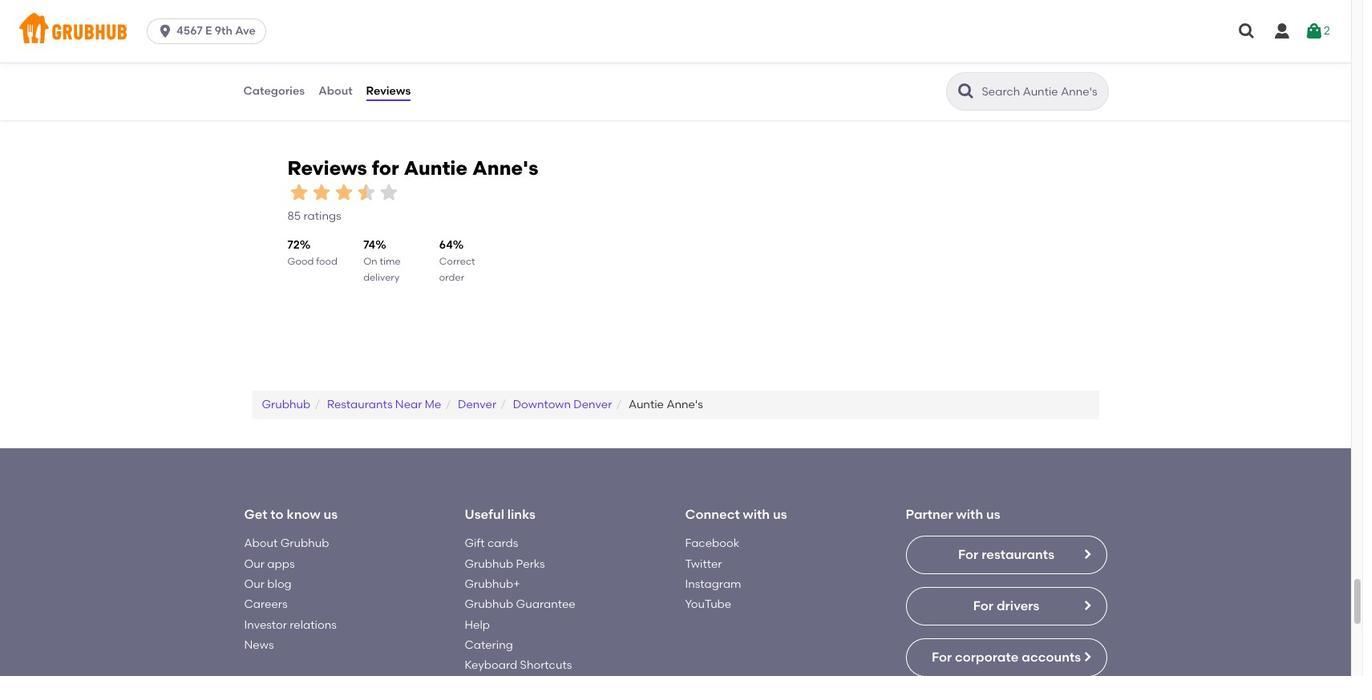 Task type: locate. For each thing, give the bounding box(es) containing it.
1 horizontal spatial with
[[956, 507, 983, 522]]

1 vertical spatial about
[[244, 537, 278, 550]]

drivers
[[997, 599, 1040, 614]]

right image for for drivers
[[1081, 599, 1093, 612]]

our
[[244, 557, 265, 571], [244, 577, 265, 591]]

grubhub down know
[[280, 537, 329, 550]]

0 vertical spatial right image
[[1081, 548, 1093, 561]]

reviews button
[[365, 63, 412, 120]]

facebook
[[685, 537, 740, 550]]

facebook twitter instagram youtube
[[685, 537, 741, 611]]

denver right downtown
[[574, 397, 612, 411]]

us
[[324, 507, 338, 522], [773, 507, 787, 522], [986, 507, 1001, 522]]

help link
[[465, 618, 490, 632]]

grubhub perks link
[[465, 557, 545, 571]]

reviews
[[366, 84, 411, 98], [287, 156, 367, 179]]

1 horizontal spatial svg image
[[1237, 22, 1257, 41]]

about inside about grubhub our apps our blog careers investor relations news
[[244, 537, 278, 550]]

0 vertical spatial our
[[244, 557, 265, 571]]

us right connect
[[773, 507, 787, 522]]

svg image
[[1237, 22, 1257, 41], [1273, 22, 1292, 41], [157, 23, 173, 39]]

1 horizontal spatial anne's
[[667, 397, 703, 411]]

0 horizontal spatial about
[[244, 537, 278, 550]]

1 vertical spatial right image
[[1081, 599, 1093, 612]]

useful
[[465, 507, 504, 522]]

careers link
[[244, 598, 288, 611]]

for corporate accounts link
[[906, 639, 1107, 676]]

food
[[316, 256, 337, 267]]

9th
[[215, 24, 233, 38]]

2 vertical spatial for
[[932, 650, 952, 665]]

right image inside "for restaurants" link
[[1081, 548, 1093, 561]]

downtown
[[513, 397, 571, 411]]

about up our apps "link"
[[244, 537, 278, 550]]

1 with from the left
[[743, 507, 770, 522]]

auntie
[[404, 156, 468, 179], [629, 397, 664, 411]]

news link
[[244, 638, 274, 652]]

3 right image from the top
[[1081, 651, 1093, 664]]

for left corporate
[[932, 650, 952, 665]]

for drivers link
[[906, 587, 1107, 626]]

for down partner with us
[[958, 547, 979, 562]]

3 us from the left
[[986, 507, 1001, 522]]

1 horizontal spatial denver
[[574, 397, 612, 411]]

reviews inside 'button'
[[366, 84, 411, 98]]

grubhub down grubhub+
[[465, 598, 513, 611]]

0 vertical spatial anne's
[[472, 156, 538, 179]]

0 horizontal spatial with
[[743, 507, 770, 522]]

2 horizontal spatial us
[[986, 507, 1001, 522]]

1 vertical spatial anne's
[[667, 397, 703, 411]]

with right connect
[[743, 507, 770, 522]]

reviews for auntie anne's
[[287, 156, 538, 179]]

denver right me
[[458, 397, 496, 411]]

85 ratings
[[287, 209, 341, 223]]

restaurants near me
[[327, 397, 441, 411]]

0 vertical spatial about
[[319, 84, 353, 98]]

our up careers link
[[244, 577, 265, 591]]

10–20
[[266, 19, 292, 30]]

right image inside for corporate accounts link
[[1081, 651, 1093, 664]]

0 horizontal spatial us
[[324, 507, 338, 522]]

0 vertical spatial reviews
[[366, 84, 411, 98]]

1 right image from the top
[[1081, 548, 1093, 561]]

gift
[[465, 537, 485, 550]]

youtube link
[[685, 598, 732, 611]]

right image inside 'for drivers' link
[[1081, 599, 1093, 612]]

me
[[425, 397, 441, 411]]

guarantee
[[516, 598, 576, 611]]

for left drivers
[[973, 599, 994, 614]]

relations
[[290, 618, 337, 632]]

4.29
[[266, 33, 285, 44]]

1 vertical spatial for
[[973, 599, 994, 614]]

85
[[287, 209, 301, 223]]

2 with from the left
[[956, 507, 983, 522]]

1 vertical spatial reviews
[[287, 156, 367, 179]]

corporate
[[955, 650, 1019, 665]]

know
[[287, 507, 320, 522]]

us for partner with us
[[986, 507, 1001, 522]]

us for connect with us
[[773, 507, 787, 522]]

0 horizontal spatial svg image
[[157, 23, 173, 39]]

for
[[958, 547, 979, 562], [973, 599, 994, 614], [932, 650, 952, 665]]

about button
[[318, 63, 353, 120]]

grubhub guarantee link
[[465, 598, 576, 611]]

0 horizontal spatial denver
[[458, 397, 496, 411]]

reviews up ratings
[[287, 156, 367, 179]]

svg image inside 4567 e 9th ave button
[[157, 23, 173, 39]]

0 vertical spatial for
[[958, 547, 979, 562]]

10–20 4.29
[[266, 19, 292, 44]]

about left reviews 'button'
[[319, 84, 353, 98]]

1 us from the left
[[324, 507, 338, 522]]

get to know us
[[244, 507, 338, 522]]

64
[[439, 239, 453, 252]]

2 right image from the top
[[1081, 599, 1093, 612]]

accounts
[[1022, 650, 1081, 665]]

about inside button
[[319, 84, 353, 98]]

right image
[[1081, 548, 1093, 561], [1081, 599, 1093, 612], [1081, 651, 1093, 664]]

anne's
[[472, 156, 538, 179], [667, 397, 703, 411]]

careers
[[244, 598, 288, 611]]

4567 e 9th ave button
[[147, 18, 273, 44]]

for drivers
[[973, 599, 1040, 614]]

74
[[363, 239, 375, 252]]

2 vertical spatial right image
[[1081, 651, 1093, 664]]

restaurants
[[327, 397, 393, 411]]

news
[[244, 638, 274, 652]]

restaurants near me link
[[327, 397, 441, 411]]

us right know
[[324, 507, 338, 522]]

links
[[507, 507, 536, 522]]

main navigation navigation
[[0, 0, 1351, 63]]

our up the our blog "link"
[[244, 557, 265, 571]]

near
[[395, 397, 422, 411]]

about for about grubhub our apps our blog careers investor relations news
[[244, 537, 278, 550]]

ratings
[[304, 209, 341, 223]]

1 horizontal spatial us
[[773, 507, 787, 522]]

auntie anne's link
[[629, 397, 703, 411]]

good
[[287, 256, 314, 267]]

us up for restaurants
[[986, 507, 1001, 522]]

2 horizontal spatial svg image
[[1273, 22, 1292, 41]]

4567
[[177, 24, 203, 38]]

auntie anne's
[[629, 397, 703, 411]]

reviews for reviews for auntie anne's
[[287, 156, 367, 179]]

2 us from the left
[[773, 507, 787, 522]]

star icon image
[[287, 181, 310, 204], [310, 181, 332, 204], [332, 181, 355, 204], [355, 181, 377, 204], [355, 181, 377, 204], [377, 181, 400, 204]]

1 vertical spatial our
[[244, 577, 265, 591]]

for
[[372, 156, 399, 179]]

with right partner
[[956, 507, 983, 522]]

grubhub down gift cards link
[[465, 557, 513, 571]]

0 horizontal spatial auntie
[[404, 156, 468, 179]]

reviews right about button
[[366, 84, 411, 98]]

get
[[244, 507, 267, 522]]

youtube
[[685, 598, 732, 611]]

e
[[205, 24, 212, 38]]

1 vertical spatial auntie
[[629, 397, 664, 411]]

4567 e 9th ave
[[177, 24, 256, 38]]

Search Auntie Anne's search field
[[980, 84, 1103, 99]]

grubhub
[[262, 397, 311, 411], [280, 537, 329, 550], [465, 557, 513, 571], [465, 598, 513, 611]]

1 horizontal spatial about
[[319, 84, 353, 98]]



Task type: vqa. For each thing, say whether or not it's contained in the screenshot.
P.F.'s mi
no



Task type: describe. For each thing, give the bounding box(es) containing it.
about for about
[[319, 84, 353, 98]]

72
[[287, 239, 300, 252]]

partner with us
[[906, 507, 1001, 522]]

twitter link
[[685, 557, 722, 571]]

about grubhub our apps our blog careers investor relations news
[[244, 537, 337, 652]]

svg image
[[1305, 22, 1324, 41]]

grubhub+
[[465, 577, 520, 591]]

64 correct order
[[439, 239, 475, 283]]

for restaurants
[[958, 547, 1055, 562]]

grubhub left restaurants
[[262, 397, 311, 411]]

downtown denver link
[[513, 397, 612, 411]]

correct
[[439, 256, 475, 267]]

72 good food
[[287, 239, 337, 267]]

for for for corporate accounts
[[932, 650, 952, 665]]

perks
[[516, 557, 545, 571]]

useful links
[[465, 507, 536, 522]]

for for for drivers
[[973, 599, 994, 614]]

2 denver from the left
[[574, 397, 612, 411]]

1 horizontal spatial auntie
[[629, 397, 664, 411]]

catering link
[[465, 638, 513, 652]]

1 denver from the left
[[458, 397, 496, 411]]

investor relations link
[[244, 618, 337, 632]]

catering
[[465, 638, 513, 652]]

order
[[439, 272, 464, 283]]

instagram
[[685, 577, 741, 591]]

shortcuts
[[520, 659, 572, 672]]

investor
[[244, 618, 287, 632]]

on
[[363, 256, 377, 267]]

delivery
[[363, 272, 400, 283]]

74 on time delivery
[[363, 239, 401, 283]]

for restaurants link
[[906, 536, 1107, 575]]

our apps link
[[244, 557, 295, 571]]

restaurants
[[982, 547, 1055, 562]]

blog
[[267, 577, 292, 591]]

connect with us
[[685, 507, 787, 522]]

2
[[1324, 24, 1330, 38]]

categories
[[243, 84, 305, 98]]

reviews for reviews
[[366, 84, 411, 98]]

with for connect
[[743, 507, 770, 522]]

our blog link
[[244, 577, 292, 591]]

facebook link
[[685, 537, 740, 550]]

gift cards grubhub perks grubhub+ grubhub guarantee help catering keyboard shortcuts
[[465, 537, 576, 672]]

search icon image
[[956, 82, 976, 101]]

connect
[[685, 507, 740, 522]]

about grubhub link
[[244, 537, 329, 550]]

help
[[465, 618, 490, 632]]

right image for for corporate accounts
[[1081, 651, 1093, 664]]

keyboard shortcuts link
[[465, 659, 572, 672]]

instagram link
[[685, 577, 741, 591]]

to
[[271, 507, 284, 522]]

for for for restaurants
[[958, 547, 979, 562]]

0 horizontal spatial anne's
[[472, 156, 538, 179]]

0 vertical spatial auntie
[[404, 156, 468, 179]]

cards
[[487, 537, 518, 550]]

with for partner
[[956, 507, 983, 522]]

gift cards link
[[465, 537, 518, 550]]

ave
[[235, 24, 256, 38]]

grubhub+ link
[[465, 577, 520, 591]]

for corporate accounts
[[932, 650, 1081, 665]]

2 our from the top
[[244, 577, 265, 591]]

denver link
[[458, 397, 496, 411]]

categories button
[[243, 63, 306, 120]]

2 button
[[1305, 17, 1330, 46]]

apps
[[267, 557, 295, 571]]

right image for for restaurants
[[1081, 548, 1093, 561]]

partner
[[906, 507, 953, 522]]

grubhub inside about grubhub our apps our blog careers investor relations news
[[280, 537, 329, 550]]

keyboard
[[465, 659, 517, 672]]

twitter
[[685, 557, 722, 571]]

1 our from the top
[[244, 557, 265, 571]]

time
[[380, 256, 401, 267]]

grubhub link
[[262, 397, 311, 411]]



